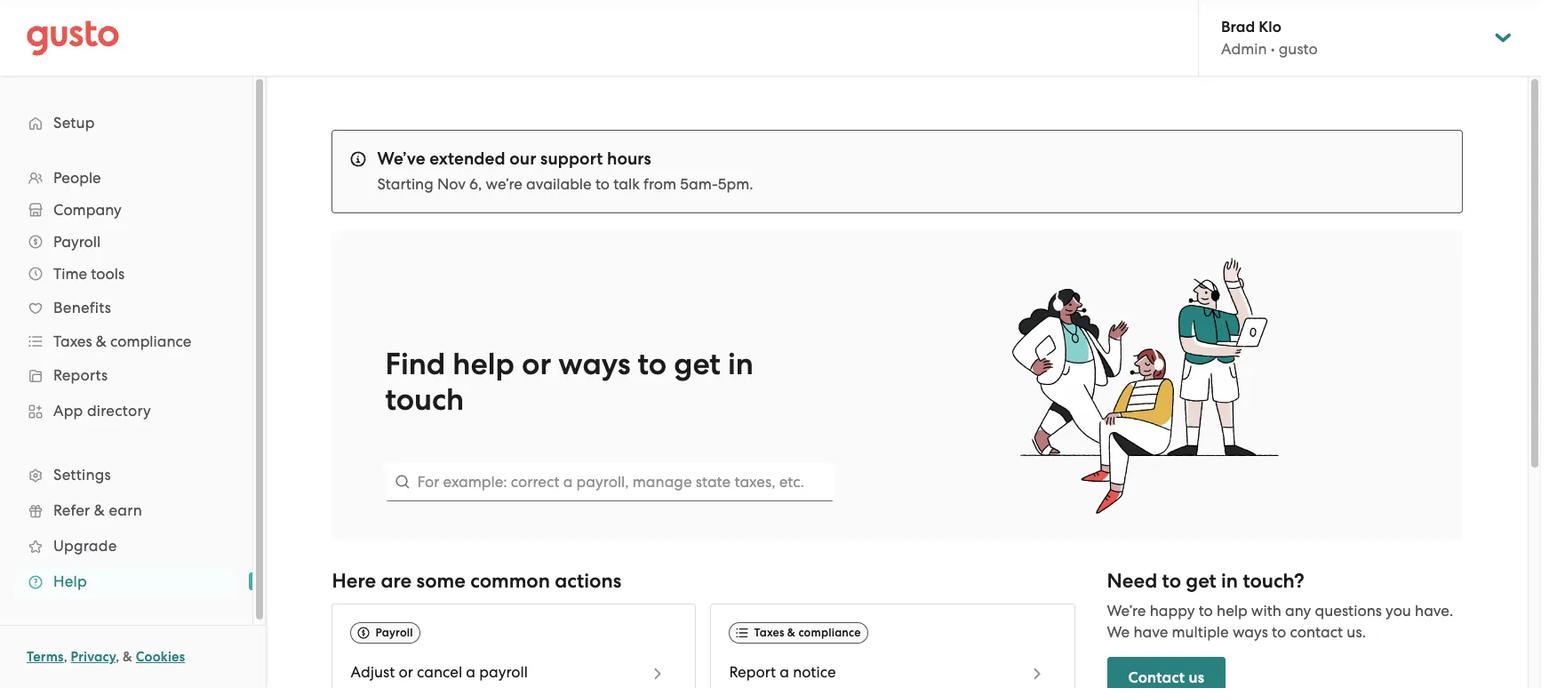 Task type: vqa. For each thing, say whether or not it's contained in the screenshot.
In within the Need to get in touch? We're happy to help with any questions you have. We have multiple ways to contact us.
yes



Task type: locate. For each thing, give the bounding box(es) containing it.
1 horizontal spatial in
[[1222, 569, 1239, 593]]

time tools
[[53, 265, 125, 283]]

settings link
[[18, 459, 235, 491]]

, left cookies button
[[116, 649, 119, 665]]

cookies button
[[136, 646, 185, 668]]

here are some common actions
[[332, 569, 622, 593]]

help inside need to get in touch? we're happy to help with any questions you have. we have multiple ways to contact us.
[[1217, 602, 1248, 620]]

need
[[1107, 569, 1158, 593]]

1 vertical spatial get
[[1186, 569, 1217, 593]]

to
[[596, 175, 610, 193], [638, 346, 667, 382], [1163, 569, 1182, 593], [1199, 602, 1213, 620], [1272, 623, 1287, 641]]

taxes & compliance
[[53, 333, 192, 350], [754, 626, 861, 639]]

2 a from the left
[[780, 663, 790, 681]]

1 horizontal spatial taxes & compliance
[[754, 626, 861, 639]]

1 vertical spatial help
[[1217, 602, 1248, 620]]

get
[[674, 346, 721, 382], [1186, 569, 1217, 593]]

0 horizontal spatial or
[[399, 663, 413, 681]]

get inside need to get in touch? we're happy to help with any questions you have. we have multiple ways to contact us.
[[1186, 569, 1217, 593]]

0 vertical spatial compliance
[[110, 333, 192, 350]]

0 horizontal spatial compliance
[[110, 333, 192, 350]]

in
[[728, 346, 754, 382], [1222, 569, 1239, 593]]

0 horizontal spatial ways
[[559, 346, 631, 382]]

1 horizontal spatial ,
[[116, 649, 119, 665]]

list
[[0, 162, 253, 599]]

happy
[[1150, 602, 1195, 620]]

, left privacy link
[[64, 649, 67, 665]]

& left cookies button
[[123, 649, 132, 665]]

0 horizontal spatial in
[[728, 346, 754, 382]]

1 horizontal spatial a
[[780, 663, 790, 681]]

help right 'find'
[[453, 346, 515, 382]]

here
[[332, 569, 376, 593]]

payroll up time
[[53, 233, 101, 251]]

0 horizontal spatial ,
[[64, 649, 67, 665]]

ways
[[559, 346, 631, 382], [1233, 623, 1269, 641]]

we
[[1107, 623, 1130, 641]]

0 vertical spatial or
[[522, 346, 551, 382]]

notice
[[793, 663, 836, 681]]

0 horizontal spatial a
[[466, 663, 476, 681]]

questions
[[1315, 602, 1382, 620]]

settings
[[53, 466, 111, 484]]

brad klo admin • gusto
[[1222, 18, 1318, 58]]

or inside find help or ways to get in touch
[[522, 346, 551, 382]]

people button
[[18, 162, 235, 194]]

0 vertical spatial payroll
[[53, 233, 101, 251]]

payroll up adjust
[[376, 626, 413, 639]]

1 horizontal spatial taxes
[[754, 626, 785, 639]]

5pm
[[718, 175, 750, 193]]

compliance down benefits link
[[110, 333, 192, 350]]

compliance
[[110, 333, 192, 350], [799, 626, 861, 639]]

1 vertical spatial taxes
[[754, 626, 785, 639]]

1 a from the left
[[466, 663, 476, 681]]

taxes & compliance inside taxes & compliance dropdown button
[[53, 333, 192, 350]]

& inside dropdown button
[[96, 333, 107, 350]]

a right cancel on the left of page
[[466, 663, 476, 681]]

report
[[729, 663, 776, 681]]

0 vertical spatial taxes
[[53, 333, 92, 350]]

1 vertical spatial in
[[1222, 569, 1239, 593]]

compliance inside dropdown button
[[110, 333, 192, 350]]

in inside need to get in touch? we're happy to help with any questions you have. we have multiple ways to contact us.
[[1222, 569, 1239, 593]]

1 vertical spatial ways
[[1233, 623, 1269, 641]]

touch
[[385, 381, 464, 418]]

home image
[[27, 20, 119, 56]]

we're
[[486, 175, 523, 193]]

& up report a notice
[[788, 626, 796, 639]]

0 vertical spatial taxes & compliance
[[53, 333, 192, 350]]

setup link
[[18, 107, 235, 139]]

taxes up reports
[[53, 333, 92, 350]]

contact us
[[1129, 669, 1205, 687]]

payroll button
[[18, 226, 235, 258]]

.
[[750, 175, 754, 193]]

list containing people
[[0, 162, 253, 599]]

app
[[53, 402, 83, 420]]

,
[[64, 649, 67, 665], [116, 649, 119, 665]]

payroll inside dropdown button
[[53, 233, 101, 251]]

1 horizontal spatial help
[[1217, 602, 1248, 620]]

taxes & compliance up notice
[[754, 626, 861, 639]]

help left the 'with'
[[1217, 602, 1248, 620]]

find
[[385, 346, 446, 382]]

0 horizontal spatial payroll
[[53, 233, 101, 251]]

find help or ways to get in touch
[[385, 346, 754, 418]]

we're
[[1107, 602, 1146, 620]]

1 horizontal spatial get
[[1186, 569, 1217, 593]]

support
[[541, 148, 603, 169]]

or
[[522, 346, 551, 382], [399, 663, 413, 681]]

starting nov 6, we're available to talk from 5am - 5pm .
[[377, 175, 754, 193]]

taxes & compliance down benefits link
[[53, 333, 192, 350]]

compliance up notice
[[799, 626, 861, 639]]

earn
[[109, 501, 142, 519]]

1 horizontal spatial payroll
[[376, 626, 413, 639]]

-
[[712, 175, 718, 193]]

•
[[1271, 40, 1276, 58]]

setup
[[53, 114, 95, 132]]

0 vertical spatial in
[[728, 346, 754, 382]]

contact
[[1291, 623, 1344, 641]]

1 horizontal spatial or
[[522, 346, 551, 382]]

0 horizontal spatial help
[[453, 346, 515, 382]]

taxes up report a notice
[[754, 626, 785, 639]]

help inside find help or ways to get in touch
[[453, 346, 515, 382]]

1 horizontal spatial compliance
[[799, 626, 861, 639]]

extended
[[430, 148, 506, 169]]

0 vertical spatial ways
[[559, 346, 631, 382]]

are
[[381, 569, 412, 593]]

tools
[[91, 265, 125, 283]]

from
[[644, 175, 677, 193]]

touch?
[[1243, 569, 1305, 593]]

admin
[[1222, 40, 1267, 58]]

you
[[1386, 602, 1412, 620]]

refer & earn link
[[18, 494, 235, 526]]

ways inside find help or ways to get in touch
[[559, 346, 631, 382]]

to inside find help or ways to get in touch
[[638, 346, 667, 382]]

1 horizontal spatial ways
[[1233, 623, 1269, 641]]

& down benefits
[[96, 333, 107, 350]]

a
[[466, 663, 476, 681], [780, 663, 790, 681]]

0 horizontal spatial taxes & compliance
[[53, 333, 192, 350]]

in inside find help or ways to get in touch
[[728, 346, 754, 382]]

help link
[[18, 565, 235, 597]]

klo
[[1259, 18, 1282, 36]]

terms , privacy , & cookies
[[27, 649, 185, 665]]

0 vertical spatial get
[[674, 346, 721, 382]]

0 vertical spatial help
[[453, 346, 515, 382]]

payroll
[[53, 233, 101, 251], [376, 626, 413, 639]]

1 vertical spatial payroll
[[376, 626, 413, 639]]

taxes & compliance button
[[18, 325, 235, 357]]

0 horizontal spatial taxes
[[53, 333, 92, 350]]

refer
[[53, 501, 90, 519]]

get inside find help or ways to get in touch
[[674, 346, 721, 382]]

nov
[[437, 175, 466, 193]]

a left notice
[[780, 663, 790, 681]]

0 horizontal spatial get
[[674, 346, 721, 382]]

1 vertical spatial taxes & compliance
[[754, 626, 861, 639]]

reports
[[53, 366, 108, 384]]

2 , from the left
[[116, 649, 119, 665]]

help
[[453, 346, 515, 382], [1217, 602, 1248, 620]]



Task type: describe. For each thing, give the bounding box(es) containing it.
reports link
[[18, 359, 235, 391]]

5am
[[680, 175, 712, 193]]

benefits link
[[18, 292, 235, 324]]

people
[[53, 169, 101, 187]]

multiple
[[1172, 623, 1229, 641]]

1 vertical spatial compliance
[[799, 626, 861, 639]]

any
[[1286, 602, 1312, 620]]

6,
[[470, 175, 482, 193]]

we've extended our support hours
[[377, 148, 652, 169]]

to inside 'we've extended our support hours' alert
[[596, 175, 610, 193]]

ways inside need to get in touch? we're happy to help with any questions you have. we have multiple ways to contact us.
[[1233, 623, 1269, 641]]

cancel
[[417, 663, 462, 681]]

we've extended our support hours alert
[[332, 130, 1463, 213]]

adjust
[[351, 663, 395, 681]]

starting
[[377, 175, 434, 193]]

adjust or cancel a payroll
[[351, 663, 528, 681]]

cookies
[[136, 649, 185, 665]]

talk
[[614, 175, 640, 193]]

1 , from the left
[[64, 649, 67, 665]]

For example: correct a payroll, manage state taxes, etc. field
[[385, 462, 835, 501]]

company button
[[18, 194, 235, 226]]

benefits
[[53, 299, 111, 317]]

contact us button
[[1107, 657, 1226, 688]]

1 vertical spatial or
[[399, 663, 413, 681]]

directory
[[87, 402, 151, 420]]

have.
[[1415, 602, 1454, 620]]

have
[[1134, 623, 1169, 641]]

app directory link
[[18, 395, 235, 427]]

terms
[[27, 649, 64, 665]]

available
[[526, 175, 592, 193]]

actions
[[555, 569, 622, 593]]

contact
[[1129, 669, 1185, 687]]

gusto navigation element
[[0, 76, 253, 628]]

payroll
[[479, 663, 528, 681]]

brad
[[1222, 18, 1256, 36]]

privacy
[[71, 649, 116, 665]]

terms link
[[27, 649, 64, 665]]

hours
[[607, 148, 652, 169]]

app directory
[[53, 402, 151, 420]]

upgrade link
[[18, 530, 235, 562]]

time tools button
[[18, 258, 235, 290]]

time
[[53, 265, 87, 283]]

we've
[[377, 148, 426, 169]]

help
[[53, 573, 87, 590]]

gusto
[[1279, 40, 1318, 58]]

need to get in touch? we're happy to help with any questions you have. we have multiple ways to contact us.
[[1107, 569, 1454, 641]]

privacy link
[[71, 649, 116, 665]]

with
[[1252, 602, 1282, 620]]

& left earn
[[94, 501, 105, 519]]

taxes inside dropdown button
[[53, 333, 92, 350]]

common
[[470, 569, 550, 593]]

our
[[510, 148, 537, 169]]

some
[[417, 569, 466, 593]]

report a notice
[[729, 663, 836, 681]]

us
[[1189, 669, 1205, 687]]

us.
[[1347, 623, 1367, 641]]

refer & earn
[[53, 501, 142, 519]]

company
[[53, 201, 122, 219]]

upgrade
[[53, 537, 117, 555]]



